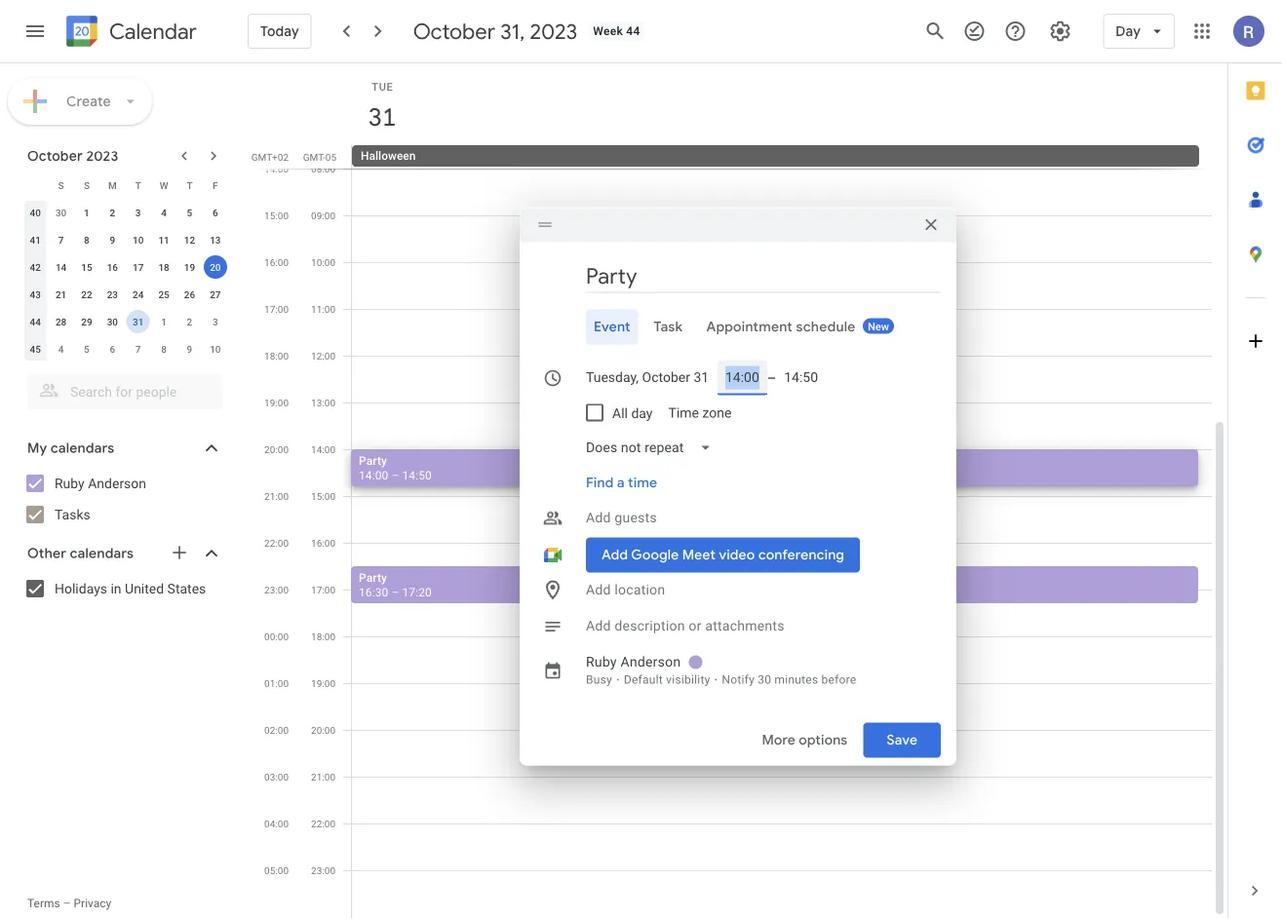 Task type: describe. For each thing, give the bounding box(es) containing it.
0 horizontal spatial 2
[[110, 207, 115, 218]]

all day
[[613, 405, 653, 421]]

1 horizontal spatial 14:00
[[311, 444, 336, 456]]

26 element
[[178, 283, 201, 306]]

other calendars button
[[4, 538, 242, 570]]

other
[[27, 545, 66, 563]]

1 vertical spatial 3
[[213, 316, 218, 328]]

visibility
[[666, 674, 711, 687]]

location
[[615, 582, 666, 598]]

31 element
[[127, 310, 150, 334]]

19 element
[[178, 256, 201, 279]]

12
[[184, 234, 195, 246]]

add guests
[[586, 510, 657, 526]]

0 vertical spatial 6
[[213, 207, 218, 218]]

05
[[326, 151, 337, 163]]

add for add guests
[[586, 510, 611, 526]]

1 horizontal spatial anderson
[[621, 655, 681, 671]]

13:00
[[311, 397, 336, 409]]

add other calendars image
[[170, 543, 189, 563]]

row containing 40
[[22, 199, 228, 226]]

– inside party 14:00 – 14:50
[[392, 469, 399, 482]]

terms – privacy
[[27, 897, 111, 911]]

terms
[[27, 897, 60, 911]]

november 10 element
[[204, 338, 227, 361]]

28
[[55, 316, 67, 328]]

0 vertical spatial 7
[[58, 234, 64, 246]]

1 horizontal spatial 15:00
[[311, 491, 336, 502]]

row containing 45
[[22, 336, 228, 363]]

2 vertical spatial 30
[[758, 674, 772, 687]]

End time text field
[[784, 366, 819, 390]]

row containing 41
[[22, 226, 228, 254]]

other calendars
[[27, 545, 134, 563]]

14
[[55, 261, 67, 273]]

tuesday, october 31 element
[[360, 95, 405, 139]]

1 t from the left
[[135, 179, 141, 191]]

day
[[631, 405, 653, 421]]

7 inside november 7 element
[[135, 343, 141, 355]]

add location
[[586, 582, 666, 598]]

create
[[66, 93, 111, 110]]

21
[[55, 289, 67, 300]]

14:00 inside party 14:00 – 14:50
[[359, 469, 389, 482]]

16:30
[[359, 586, 389, 599]]

schedule
[[796, 318, 856, 336]]

event button
[[586, 310, 639, 345]]

02:00
[[264, 725, 289, 736]]

my calendars button
[[4, 433, 242, 464]]

w
[[160, 179, 168, 191]]

week 44
[[593, 24, 640, 38]]

f
[[213, 179, 218, 191]]

11
[[158, 234, 169, 246]]

row containing 42
[[22, 254, 228, 281]]

1 vertical spatial 20:00
[[311, 725, 336, 736]]

Start time text field
[[726, 366, 760, 390]]

6 inside "element"
[[110, 343, 115, 355]]

Start date text field
[[586, 366, 710, 390]]

time
[[669, 405, 699, 421]]

16 element
[[101, 256, 124, 279]]

day
[[1116, 22, 1141, 40]]

31 grid
[[250, 63, 1228, 919]]

14 element
[[49, 256, 73, 279]]

24
[[133, 289, 144, 300]]

01:00
[[264, 678, 289, 690]]

time zone button
[[661, 396, 740, 431]]

0 vertical spatial 8
[[84, 234, 90, 246]]

october for october 31, 2023
[[413, 18, 495, 45]]

terms link
[[27, 897, 60, 911]]

22 element
[[75, 283, 98, 306]]

20
[[210, 261, 221, 273]]

15
[[81, 261, 92, 273]]

21 element
[[49, 283, 73, 306]]

privacy link
[[74, 897, 111, 911]]

october for october 2023
[[27, 147, 83, 165]]

31 inside grid
[[367, 101, 395, 133]]

to element
[[768, 370, 777, 386]]

11 element
[[152, 228, 176, 252]]

1 horizontal spatial 2023
[[530, 18, 578, 45]]

event
[[594, 318, 631, 336]]

october 31, 2023
[[413, 18, 578, 45]]

or
[[689, 618, 702, 635]]

0 horizontal spatial 18:00
[[264, 350, 289, 362]]

1 horizontal spatial 2
[[187, 316, 192, 328]]

a
[[617, 475, 625, 492]]

2 s from the left
[[84, 179, 90, 191]]

add guests button
[[578, 501, 941, 536]]

default
[[624, 674, 663, 687]]

1 inside november 1 element
[[161, 316, 167, 328]]

17 element
[[127, 256, 150, 279]]

15 element
[[75, 256, 98, 279]]

my
[[27, 440, 47, 457]]

guests
[[615, 510, 657, 526]]

1 vertical spatial ruby
[[586, 655, 617, 671]]

halloween button
[[352, 145, 1200, 167]]

0 vertical spatial 1
[[84, 207, 90, 218]]

0 vertical spatial 22:00
[[264, 537, 289, 549]]

time
[[628, 475, 658, 492]]

row containing s
[[22, 172, 228, 199]]

new element
[[863, 318, 894, 334]]

ruby anderson inside my calendars list
[[55, 476, 146, 492]]

0 vertical spatial 15:00
[[264, 210, 289, 221]]

task button
[[646, 310, 691, 345]]

2 t from the left
[[187, 179, 193, 191]]

create button
[[8, 78, 152, 125]]

10 element
[[127, 228, 150, 252]]

halloween row
[[343, 145, 1228, 169]]

Search for people text field
[[39, 375, 211, 410]]

08:00
[[311, 163, 336, 175]]

1 horizontal spatial 18:00
[[311, 631, 336, 643]]

20, today element
[[204, 256, 227, 279]]

18
[[158, 261, 169, 273]]

november 3 element
[[204, 310, 227, 334]]

0 vertical spatial 17:00
[[264, 303, 289, 315]]

– right terms
[[63, 897, 71, 911]]

row containing 43
[[22, 281, 228, 308]]

17:20
[[402, 586, 432, 599]]

day button
[[1104, 8, 1175, 55]]

19
[[184, 261, 195, 273]]

appointment
[[707, 318, 793, 336]]

party 14:00 – 14:50
[[359, 454, 432, 482]]

november 8 element
[[152, 338, 176, 361]]

17
[[133, 261, 144, 273]]

1 horizontal spatial 22:00
[[311, 818, 336, 830]]

appointment schedule
[[707, 318, 856, 336]]

1 horizontal spatial 44
[[627, 24, 640, 38]]

holidays in united states
[[55, 581, 206, 597]]

october 2023
[[27, 147, 118, 165]]

– inside party 16:30 – 17:20
[[392, 586, 399, 599]]

new
[[868, 321, 890, 333]]

november 2 element
[[178, 310, 201, 334]]

tue 31
[[367, 80, 395, 133]]

24 element
[[127, 283, 150, 306]]

– left end time text field
[[768, 370, 777, 386]]

31 cell
[[125, 308, 151, 336]]

calendar heading
[[105, 18, 197, 45]]

0 horizontal spatial 19:00
[[264, 397, 289, 409]]

31,
[[500, 18, 525, 45]]

13
[[210, 234, 221, 246]]

40
[[30, 207, 41, 218]]

44 inside row
[[30, 316, 41, 328]]

gmt-
[[303, 151, 326, 163]]

23
[[107, 289, 118, 300]]

23 element
[[101, 283, 124, 306]]

14:50
[[402, 469, 432, 482]]



Task type: vqa. For each thing, say whether or not it's contained in the screenshot.
top 6
yes



Task type: locate. For each thing, give the bounding box(es) containing it.
find a time
[[586, 475, 658, 492]]

0 vertical spatial 44
[[627, 24, 640, 38]]

add down find
[[586, 510, 611, 526]]

0 vertical spatial anderson
[[88, 476, 146, 492]]

17:00 left 11:00
[[264, 303, 289, 315]]

october 2023 grid
[[19, 172, 228, 363]]

28 element
[[49, 310, 73, 334]]

0 vertical spatial october
[[413, 18, 495, 45]]

12 element
[[178, 228, 201, 252]]

1 add from the top
[[586, 510, 611, 526]]

4 up 11 element
[[161, 207, 167, 218]]

1 horizontal spatial 1
[[161, 316, 167, 328]]

10 for the 10 element
[[133, 234, 144, 246]]

0 horizontal spatial 5
[[84, 343, 90, 355]]

0 vertical spatial 30
[[55, 207, 67, 218]]

1 horizontal spatial 5
[[187, 207, 192, 218]]

14:00 down 13:00
[[311, 444, 336, 456]]

0 vertical spatial 14:00
[[264, 163, 289, 175]]

27
[[210, 289, 221, 300]]

18:00 right 00:00
[[311, 631, 336, 643]]

7 right 41
[[58, 234, 64, 246]]

0 horizontal spatial 9
[[110, 234, 115, 246]]

0 vertical spatial 10
[[133, 234, 144, 246]]

time zone
[[669, 405, 732, 421]]

november 6 element
[[101, 338, 124, 361]]

1 party from the top
[[359, 454, 387, 468]]

1 horizontal spatial 17:00
[[311, 584, 336, 596]]

1 vertical spatial 4
[[58, 343, 64, 355]]

calendars right the my
[[51, 440, 114, 457]]

03:00
[[264, 772, 289, 783]]

16:00
[[264, 257, 289, 268], [311, 537, 336, 549]]

notify 30 minutes before
[[722, 674, 857, 687]]

30 element
[[101, 310, 124, 334]]

ruby anderson down my calendars dropdown button
[[55, 476, 146, 492]]

25
[[158, 289, 169, 300]]

add inside add guests dropdown button
[[586, 510, 611, 526]]

0 vertical spatial 4
[[161, 207, 167, 218]]

0 vertical spatial 21:00
[[264, 491, 289, 502]]

15:00 down 13:00
[[311, 491, 336, 502]]

0 horizontal spatial 31
[[133, 316, 144, 328]]

privacy
[[74, 897, 111, 911]]

0 vertical spatial 19:00
[[264, 397, 289, 409]]

0 horizontal spatial 20:00
[[264, 444, 289, 456]]

2 add from the top
[[586, 582, 611, 598]]

calendars
[[51, 440, 114, 457], [70, 545, 134, 563]]

0 horizontal spatial ruby anderson
[[55, 476, 146, 492]]

party for party 14:00 – 14:50
[[359, 454, 387, 468]]

ruby anderson up default at the bottom of page
[[586, 655, 681, 671]]

8 up 15 element
[[84, 234, 90, 246]]

1 vertical spatial 44
[[30, 316, 41, 328]]

10 right november 9 element
[[210, 343, 221, 355]]

my calendars list
[[4, 468, 242, 531]]

19:00 right 01:00
[[311, 678, 336, 690]]

0 vertical spatial 23:00
[[264, 584, 289, 596]]

tasks
[[55, 507, 90, 523]]

30 for 30 element
[[107, 316, 118, 328]]

22
[[81, 289, 92, 300]]

november 1 element
[[152, 310, 176, 334]]

0 horizontal spatial 10
[[133, 234, 144, 246]]

row group
[[22, 199, 228, 363]]

5 row from the top
[[22, 281, 228, 308]]

4 row from the top
[[22, 254, 228, 281]]

gmt-05
[[303, 151, 337, 163]]

0 vertical spatial 2
[[110, 207, 115, 218]]

states
[[167, 581, 206, 597]]

14:00 left gmt-
[[264, 163, 289, 175]]

united
[[125, 581, 164, 597]]

attachments
[[706, 618, 785, 635]]

today button
[[248, 8, 312, 55]]

30 for september 30 element
[[55, 207, 67, 218]]

0 horizontal spatial ruby
[[55, 476, 85, 492]]

party inside party 14:00 – 14:50
[[359, 454, 387, 468]]

tab list
[[1229, 63, 1283, 864], [536, 310, 941, 345]]

0 horizontal spatial t
[[135, 179, 141, 191]]

party
[[359, 454, 387, 468], [359, 571, 387, 585]]

14:00 left 14:50
[[359, 469, 389, 482]]

Add title text field
[[586, 262, 941, 291]]

31 down tue
[[367, 101, 395, 133]]

1 horizontal spatial 3
[[213, 316, 218, 328]]

1 horizontal spatial 21:00
[[311, 772, 336, 783]]

0 vertical spatial add
[[586, 510, 611, 526]]

anderson inside my calendars list
[[88, 476, 146, 492]]

0 horizontal spatial s
[[58, 179, 64, 191]]

1 vertical spatial 23:00
[[311, 865, 336, 877]]

task
[[654, 318, 683, 336]]

2 down m
[[110, 207, 115, 218]]

3 right november 2 element
[[213, 316, 218, 328]]

15:00 left 09:00
[[264, 210, 289, 221]]

10 left 11
[[133, 234, 144, 246]]

1 vertical spatial 15:00
[[311, 491, 336, 502]]

find a time button
[[578, 466, 666, 501]]

0 horizontal spatial 23:00
[[264, 584, 289, 596]]

2023
[[530, 18, 578, 45], [86, 147, 118, 165]]

10
[[133, 234, 144, 246], [210, 343, 221, 355]]

ruby up busy
[[586, 655, 617, 671]]

0 horizontal spatial 8
[[84, 234, 90, 246]]

calendars up 'in' on the bottom left of page
[[70, 545, 134, 563]]

23:00 up 00:00
[[264, 584, 289, 596]]

– left 14:50
[[392, 469, 399, 482]]

2 party from the top
[[359, 571, 387, 585]]

9 left november 10 element
[[187, 343, 192, 355]]

ruby up tasks
[[55, 476, 85, 492]]

0 horizontal spatial 30
[[55, 207, 67, 218]]

3 up the 10 element
[[135, 207, 141, 218]]

30 right 29 element
[[107, 316, 118, 328]]

20 cell
[[203, 254, 228, 281]]

19:00
[[264, 397, 289, 409], [311, 678, 336, 690]]

7 left november 8 element
[[135, 343, 141, 355]]

0 vertical spatial 20:00
[[264, 444, 289, 456]]

23:00 right 05:00
[[311, 865, 336, 877]]

1 vertical spatial party
[[359, 571, 387, 585]]

13 element
[[204, 228, 227, 252]]

tue
[[372, 80, 394, 93]]

1 vertical spatial calendars
[[70, 545, 134, 563]]

30 right 40
[[55, 207, 67, 218]]

s up september 30 element
[[58, 179, 64, 191]]

settings menu image
[[1049, 20, 1072, 43]]

calendar element
[[62, 12, 197, 55]]

44 left 28
[[30, 316, 41, 328]]

1 vertical spatial anderson
[[621, 655, 681, 671]]

default visibility
[[624, 674, 711, 687]]

30
[[55, 207, 67, 218], [107, 316, 118, 328], [758, 674, 772, 687]]

1 horizontal spatial tab list
[[1229, 63, 1283, 864]]

party inside party 16:30 – 17:20
[[359, 571, 387, 585]]

tab list containing event
[[536, 310, 941, 345]]

ruby anderson
[[55, 476, 146, 492], [586, 655, 681, 671]]

17:00 left 16:30
[[311, 584, 336, 596]]

18 element
[[152, 256, 176, 279]]

2 right november 1 element
[[187, 316, 192, 328]]

2 vertical spatial add
[[586, 618, 611, 635]]

6 left november 7 element
[[110, 343, 115, 355]]

1 vertical spatial 9
[[187, 343, 192, 355]]

1 vertical spatial ruby anderson
[[586, 655, 681, 671]]

0 horizontal spatial tab list
[[536, 310, 941, 345]]

row containing 44
[[22, 308, 228, 336]]

1 horizontal spatial 23:00
[[311, 865, 336, 877]]

1 horizontal spatial 19:00
[[311, 678, 336, 690]]

description
[[615, 618, 685, 635]]

– left 17:20
[[392, 586, 399, 599]]

30 right notify
[[758, 674, 772, 687]]

2023 right '31,'
[[530, 18, 578, 45]]

notify
[[722, 674, 755, 687]]

minutes
[[775, 674, 819, 687]]

october up september 30 element
[[27, 147, 83, 165]]

27 element
[[204, 283, 227, 306]]

november 7 element
[[127, 338, 150, 361]]

29
[[81, 316, 92, 328]]

1 right the 31 cell
[[161, 316, 167, 328]]

0 horizontal spatial 4
[[58, 343, 64, 355]]

october left '31,'
[[413, 18, 495, 45]]

anderson up default at the bottom of page
[[621, 655, 681, 671]]

0 vertical spatial 2023
[[530, 18, 578, 45]]

1 vertical spatial 7
[[135, 343, 141, 355]]

4 left november 5 element
[[58, 343, 64, 355]]

10:00
[[311, 257, 336, 268]]

0 horizontal spatial 3
[[135, 207, 141, 218]]

october
[[413, 18, 495, 45], [27, 147, 83, 165]]

add for add location
[[586, 582, 611, 598]]

6
[[213, 207, 218, 218], [110, 343, 115, 355]]

22:00 up 00:00
[[264, 537, 289, 549]]

7 row from the top
[[22, 336, 228, 363]]

september 30 element
[[49, 201, 73, 224]]

1 horizontal spatial 7
[[135, 343, 141, 355]]

0 vertical spatial calendars
[[51, 440, 114, 457]]

1 vertical spatial 19:00
[[311, 678, 336, 690]]

1 horizontal spatial 8
[[161, 343, 167, 355]]

november 9 element
[[178, 338, 201, 361]]

2023 up m
[[86, 147, 118, 165]]

04:00
[[264, 818, 289, 830]]

1 vertical spatial 8
[[161, 343, 167, 355]]

None search field
[[0, 367, 242, 410]]

9 left the 10 element
[[110, 234, 115, 246]]

0 horizontal spatial 21:00
[[264, 491, 289, 502]]

05:00
[[264, 865, 289, 877]]

29 element
[[75, 310, 98, 334]]

today
[[260, 22, 299, 40]]

6 down f
[[213, 207, 218, 218]]

14:00
[[264, 163, 289, 175], [311, 444, 336, 456], [359, 469, 389, 482]]

m
[[108, 179, 117, 191]]

1 vertical spatial 18:00
[[311, 631, 336, 643]]

november 4 element
[[49, 338, 73, 361]]

t
[[135, 179, 141, 191], [187, 179, 193, 191]]

calendars for my calendars
[[51, 440, 114, 457]]

1 vertical spatial 2023
[[86, 147, 118, 165]]

0 vertical spatial ruby anderson
[[55, 476, 146, 492]]

my calendars
[[27, 440, 114, 457]]

43
[[30, 289, 41, 300]]

8
[[84, 234, 90, 246], [161, 343, 167, 355]]

31 inside cell
[[133, 316, 144, 328]]

0 vertical spatial 5
[[187, 207, 192, 218]]

1 horizontal spatial 4
[[161, 207, 167, 218]]

1 row from the top
[[22, 172, 228, 199]]

party for party 16:30 – 17:20
[[359, 571, 387, 585]]

1 vertical spatial 10
[[210, 343, 221, 355]]

add down add location
[[586, 618, 611, 635]]

1 vertical spatial 6
[[110, 343, 115, 355]]

main drawer image
[[23, 20, 47, 43]]

calendars for other calendars
[[70, 545, 134, 563]]

44 right week
[[627, 24, 640, 38]]

21:00
[[264, 491, 289, 502], [311, 772, 336, 783]]

0 vertical spatial 9
[[110, 234, 115, 246]]

7
[[58, 234, 64, 246], [135, 343, 141, 355]]

0 horizontal spatial october
[[27, 147, 83, 165]]

0 vertical spatial ruby
[[55, 476, 85, 492]]

1 horizontal spatial 20:00
[[311, 725, 336, 736]]

1 s from the left
[[58, 179, 64, 191]]

week
[[593, 24, 623, 38]]

45
[[30, 343, 41, 355]]

1 right september 30 element
[[84, 207, 90, 218]]

1 horizontal spatial 30
[[107, 316, 118, 328]]

s left m
[[84, 179, 90, 191]]

ruby inside my calendars list
[[55, 476, 85, 492]]

halloween
[[361, 149, 416, 163]]

23:00
[[264, 584, 289, 596], [311, 865, 336, 877]]

1 horizontal spatial ruby anderson
[[586, 655, 681, 671]]

add for add description or attachments
[[586, 618, 611, 635]]

november 5 element
[[75, 338, 98, 361]]

26
[[184, 289, 195, 300]]

18:00
[[264, 350, 289, 362], [311, 631, 336, 643]]

gmt+02
[[251, 151, 289, 163]]

0 vertical spatial 3
[[135, 207, 141, 218]]

00:00
[[264, 631, 289, 643]]

18:00 left 12:00
[[264, 350, 289, 362]]

5
[[187, 207, 192, 218], [84, 343, 90, 355]]

09:00
[[311, 210, 336, 221]]

0 vertical spatial 31
[[367, 101, 395, 133]]

5 up the 12 element
[[187, 207, 192, 218]]

0 horizontal spatial 17:00
[[264, 303, 289, 315]]

0 horizontal spatial 14:00
[[264, 163, 289, 175]]

31 right 30 element
[[133, 316, 144, 328]]

s
[[58, 179, 64, 191], [84, 179, 90, 191]]

0 vertical spatial party
[[359, 454, 387, 468]]

row group containing 40
[[22, 199, 228, 363]]

row group inside 'october 2023' grid
[[22, 199, 228, 363]]

zone
[[703, 405, 732, 421]]

8 right november 7 element
[[161, 343, 167, 355]]

add
[[586, 510, 611, 526], [586, 582, 611, 598], [586, 618, 611, 635]]

6 row from the top
[[22, 308, 228, 336]]

1 vertical spatial add
[[586, 582, 611, 598]]

11:00
[[311, 303, 336, 315]]

3 add from the top
[[586, 618, 611, 635]]

None field
[[578, 431, 727, 466]]

22:00 right the "04:00"
[[311, 818, 336, 830]]

5 inside november 5 element
[[84, 343, 90, 355]]

t right "w"
[[187, 179, 193, 191]]

31
[[367, 101, 395, 133], [133, 316, 144, 328]]

30 inside 30 element
[[107, 316, 118, 328]]

1 vertical spatial 5
[[84, 343, 90, 355]]

in
[[111, 581, 122, 597]]

busy
[[586, 674, 613, 687]]

calendar
[[109, 18, 197, 45]]

add left location
[[586, 582, 611, 598]]

1 vertical spatial 30
[[107, 316, 118, 328]]

19:00 left 13:00
[[264, 397, 289, 409]]

30 inside september 30 element
[[55, 207, 67, 218]]

20:00
[[264, 444, 289, 456], [311, 725, 336, 736]]

2 row from the top
[[22, 199, 228, 226]]

0 horizontal spatial 22:00
[[264, 537, 289, 549]]

row
[[22, 172, 228, 199], [22, 199, 228, 226], [22, 226, 228, 254], [22, 254, 228, 281], [22, 281, 228, 308], [22, 308, 228, 336], [22, 336, 228, 363]]

anderson
[[88, 476, 146, 492], [621, 655, 681, 671]]

anderson down my calendars dropdown button
[[88, 476, 146, 492]]

2 horizontal spatial 30
[[758, 674, 772, 687]]

5 right november 4 element
[[84, 343, 90, 355]]

1 vertical spatial october
[[27, 147, 83, 165]]

12:00
[[311, 350, 336, 362]]

0 horizontal spatial 6
[[110, 343, 115, 355]]

party 16:30 – 17:20
[[359, 571, 432, 599]]

1 vertical spatial 21:00
[[311, 772, 336, 783]]

41
[[30, 234, 41, 246]]

0 horizontal spatial 7
[[58, 234, 64, 246]]

0 vertical spatial 16:00
[[264, 257, 289, 268]]

1 horizontal spatial october
[[413, 18, 495, 45]]

1 horizontal spatial ruby
[[586, 655, 617, 671]]

3 row from the top
[[22, 226, 228, 254]]

find
[[586, 475, 614, 492]]

25 element
[[152, 283, 176, 306]]

–
[[768, 370, 777, 386], [392, 469, 399, 482], [392, 586, 399, 599], [63, 897, 71, 911]]

1 vertical spatial 16:00
[[311, 537, 336, 549]]

10 for november 10 element
[[210, 343, 221, 355]]

1 horizontal spatial t
[[187, 179, 193, 191]]

t right m
[[135, 179, 141, 191]]

16
[[107, 261, 118, 273]]



